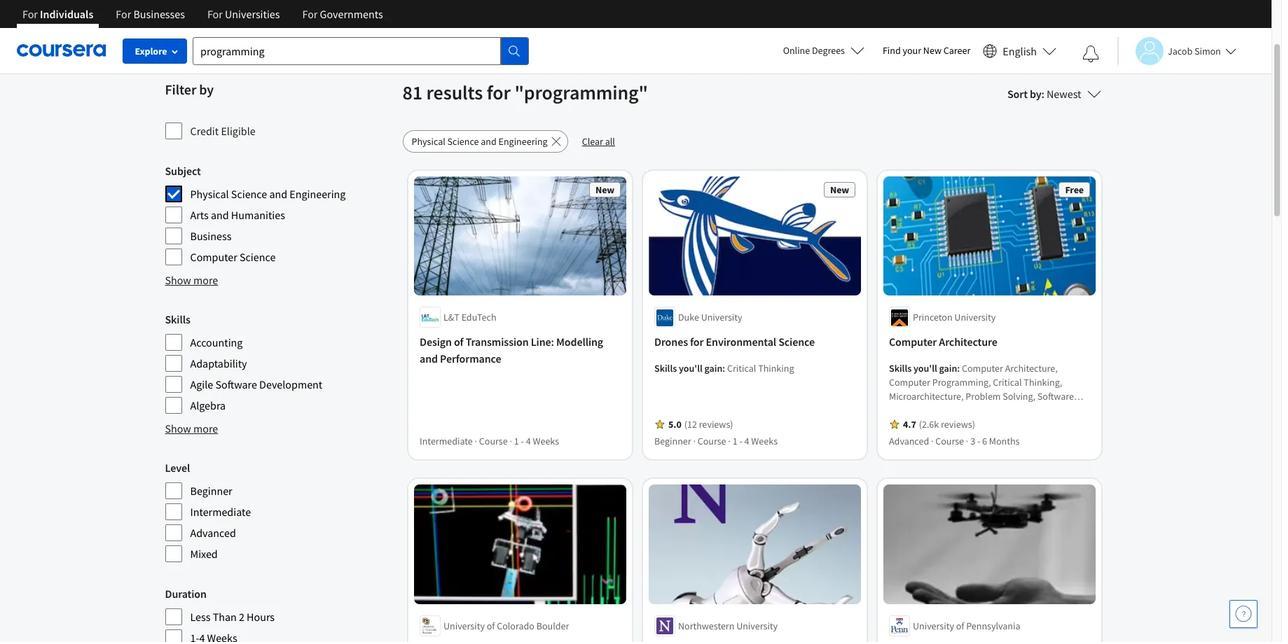 Task type: describe. For each thing, give the bounding box(es) containing it.
show for computer science
[[165, 273, 191, 287]]

all
[[605, 135, 615, 148]]

science up humanities
[[231, 187, 267, 201]]

drones for environmental science link
[[654, 334, 855, 351]]

1 course from the left
[[479, 435, 507, 448]]

sort by : newest
[[1008, 87, 1081, 101]]

defined
[[983, 405, 1015, 417]]

clear all
[[582, 135, 615, 148]]

problem
[[965, 391, 1001, 403]]

modelling
[[556, 335, 603, 349]]

computer for science
[[190, 250, 237, 264]]

university of pennsylvania
[[913, 620, 1020, 633]]

for businesses
[[116, 7, 185, 21]]

university for duke university
[[701, 311, 742, 324]]

career
[[944, 44, 971, 57]]

computer architecture, computer programming, critical thinking, microarchitecture, problem solving, software architecture, software-defined networking, system software, software engineering
[[889, 363, 1074, 431]]

agile
[[190, 378, 213, 392]]

81
[[403, 80, 423, 105]]

jacob simon
[[1168, 44, 1221, 57]]

science inside physical science and engineering button
[[447, 135, 479, 148]]

pennsylvania
[[966, 620, 1020, 633]]

edutech
[[461, 311, 496, 324]]

free
[[1065, 184, 1084, 196]]

show more for computer science
[[165, 273, 218, 287]]

newest
[[1047, 87, 1081, 101]]

advanced · course · 3 - 6 months
[[889, 435, 1019, 448]]

beginner · course · 1 - 4 weeks
[[654, 435, 777, 448]]

princeton university
[[913, 311, 996, 324]]

skills for skills you'll gain : critical thinking
[[654, 363, 677, 375]]

and up humanities
[[269, 187, 287, 201]]

show for algebra
[[165, 422, 191, 436]]

transmission
[[465, 335, 528, 349]]

: for skills you'll gain : critical thinking
[[722, 363, 725, 375]]

4 for beginner · course · 1 - 4 weeks
[[744, 435, 749, 448]]

show more button for algebra
[[165, 420, 218, 437]]

2 horizontal spatial :
[[1042, 87, 1045, 101]]

for individuals
[[22, 7, 93, 21]]

l&t edutech
[[443, 311, 496, 324]]

eligible
[[221, 124, 256, 138]]

you'll for critical thinking
[[679, 363, 702, 375]]

beginner for beginner
[[190, 484, 232, 498]]

duke
[[678, 311, 699, 324]]

- for computer architecture
[[977, 435, 980, 448]]

intermediate for intermediate · course · 1 - 4 weeks
[[419, 435, 472, 448]]

governments
[[320, 7, 383, 21]]

skills you'll gain :
[[889, 363, 962, 375]]

weeks for beginner · course · 1 - 4 weeks
[[751, 435, 777, 448]]

of for pennsylvania
[[956, 620, 964, 633]]

less than 2 hours
[[190, 610, 275, 624]]

skills for skills you'll gain :
[[889, 363, 911, 375]]

explore button
[[123, 39, 187, 64]]

1 for intermediate · course · 1 - 4 weeks
[[514, 435, 519, 448]]

more for computer science
[[193, 273, 218, 287]]

physical science and engineering button
[[403, 130, 568, 153]]

skills group
[[165, 311, 394, 415]]

level group
[[165, 460, 394, 563]]

northwestern university
[[678, 620, 777, 633]]

agile software development
[[190, 378, 322, 392]]

reviews) for architecture
[[941, 419, 975, 431]]

"programming"
[[515, 80, 648, 105]]

online degrees
[[783, 44, 845, 57]]

explore
[[135, 45, 167, 57]]

engineering inside button
[[499, 135, 548, 148]]

find your new career
[[883, 44, 971, 57]]

english
[[1003, 44, 1037, 58]]

jacob
[[1168, 44, 1193, 57]]

5.0 (12 reviews)
[[668, 419, 733, 431]]

than
[[213, 610, 237, 624]]

boulder
[[536, 620, 569, 633]]

for for universities
[[207, 7, 223, 21]]

course for computer architecture
[[935, 435, 964, 448]]

individuals
[[40, 7, 93, 21]]

4 · from the left
[[728, 435, 730, 448]]

business
[[190, 229, 231, 243]]

and right arts at left top
[[211, 208, 229, 222]]

credit
[[190, 124, 219, 138]]

1 · from the left
[[474, 435, 477, 448]]

skills for skills
[[165, 313, 190, 327]]

months
[[989, 435, 1019, 448]]

6
[[982, 435, 987, 448]]

line:
[[531, 335, 554, 349]]

northwestern
[[678, 620, 734, 633]]

your
[[903, 44, 921, 57]]

for governments
[[302, 7, 383, 21]]

humanities
[[231, 208, 285, 222]]

princeton
[[913, 311, 952, 324]]

of for colorado
[[486, 620, 495, 633]]

filter by
[[165, 81, 214, 98]]

4 for intermediate · course · 1 - 4 weeks
[[526, 435, 531, 448]]

design
[[419, 335, 452, 349]]

software inside the skills group
[[215, 378, 257, 392]]

filter
[[165, 81, 196, 98]]

clear
[[582, 135, 603, 148]]

find your new career link
[[876, 42, 978, 60]]

: for skills you'll gain :
[[957, 363, 960, 375]]

thinking
[[758, 363, 794, 375]]

online degrees button
[[772, 35, 876, 66]]

new for design of transmission line: modelling and performance
[[595, 184, 614, 196]]

engineering inside "subject" group
[[290, 187, 346, 201]]

1 horizontal spatial architecture,
[[1005, 363, 1057, 375]]

for inside drones for environmental science link
[[690, 335, 703, 349]]

4.7
[[903, 419, 916, 431]]

design of transmission line: modelling and performance link
[[419, 334, 620, 367]]

performance
[[440, 352, 501, 366]]

adaptability
[[190, 357, 247, 371]]

81 results for "programming"
[[403, 80, 648, 105]]

drones for environmental science
[[654, 335, 815, 349]]

3
[[970, 435, 975, 448]]

software,
[[921, 419, 960, 431]]



Task type: vqa. For each thing, say whether or not it's contained in the screenshot.
the right "NEW"
yes



Task type: locate. For each thing, give the bounding box(es) containing it.
1 horizontal spatial critical
[[993, 377, 1022, 389]]

1 horizontal spatial beginner
[[654, 435, 691, 448]]

0 horizontal spatial by
[[199, 81, 214, 98]]

1 horizontal spatial you'll
[[913, 363, 937, 375]]

0 horizontal spatial 4
[[526, 435, 531, 448]]

you'll down the drones
[[679, 363, 702, 375]]

2
[[239, 610, 244, 624]]

critical for programming,
[[993, 377, 1022, 389]]

1 vertical spatial critical
[[993, 377, 1022, 389]]

gain for critical thinking
[[704, 363, 722, 375]]

0 horizontal spatial you'll
[[679, 363, 702, 375]]

1 horizontal spatial new
[[830, 184, 849, 196]]

1 vertical spatial show
[[165, 422, 191, 436]]

clear all button
[[574, 130, 624, 153]]

computer inside the computer architecture link
[[889, 335, 937, 349]]

0 horizontal spatial advanced
[[190, 526, 236, 540]]

skills up microarchitecture,
[[889, 363, 911, 375]]

show more button down the computer science
[[165, 272, 218, 289]]

simon
[[1195, 44, 1221, 57]]

3 for from the left
[[207, 7, 223, 21]]

2 vertical spatial engineering
[[1000, 419, 1049, 431]]

0 horizontal spatial physical
[[190, 187, 229, 201]]

help center image
[[1235, 606, 1252, 623]]

university for northwestern university
[[736, 620, 777, 633]]

intermediate for intermediate
[[190, 505, 251, 519]]

by for filter
[[199, 81, 214, 98]]

microarchitecture,
[[889, 391, 963, 403]]

show more for algebra
[[165, 422, 218, 436]]

: left newest
[[1042, 87, 1045, 101]]

0 horizontal spatial physical science and engineering
[[190, 187, 346, 201]]

2 weeks from the left
[[751, 435, 777, 448]]

level
[[165, 461, 190, 475]]

university of colorado boulder
[[443, 620, 569, 633]]

show more down algebra on the bottom left of the page
[[165, 422, 218, 436]]

and down results
[[481, 135, 497, 148]]

reviews) up beginner · course · 1 - 4 weeks
[[699, 419, 733, 431]]

subject group
[[165, 163, 394, 266]]

1 vertical spatial more
[[193, 422, 218, 436]]

environmental
[[706, 335, 776, 349]]

computer up "skills you'll gain :"
[[889, 335, 937, 349]]

advanced
[[889, 435, 929, 448], [190, 526, 236, 540]]

new for drones for environmental science
[[830, 184, 849, 196]]

2 show more button from the top
[[165, 420, 218, 437]]

0 vertical spatial beginner
[[654, 435, 691, 448]]

architecture
[[939, 335, 997, 349]]

1 vertical spatial show more
[[165, 422, 218, 436]]

computer architecture
[[889, 335, 997, 349]]

0 horizontal spatial :
[[722, 363, 725, 375]]

physical science and engineering inside button
[[412, 135, 548, 148]]

1 you'll from the left
[[679, 363, 702, 375]]

critical
[[727, 363, 756, 375], [993, 377, 1022, 389]]

1 vertical spatial intermediate
[[190, 505, 251, 519]]

physical up arts at left top
[[190, 187, 229, 201]]

1 vertical spatial show more button
[[165, 420, 218, 437]]

of up performance
[[454, 335, 463, 349]]

computer up programming,
[[962, 363, 1003, 375]]

degrees
[[812, 44, 845, 57]]

6 · from the left
[[966, 435, 968, 448]]

computer down "skills you'll gain :"
[[889, 377, 930, 389]]

1 horizontal spatial by
[[1030, 87, 1042, 101]]

1 show more button from the top
[[165, 272, 218, 289]]

software up 6 at right bottom
[[962, 419, 998, 431]]

1 show from the top
[[165, 273, 191, 287]]

show more button for computer science
[[165, 272, 218, 289]]

coursera image
[[17, 39, 106, 62]]

intermediate
[[419, 435, 472, 448], [190, 505, 251, 519]]

you'll
[[679, 363, 702, 375], [913, 363, 937, 375]]

for for governments
[[302, 7, 318, 21]]

1 horizontal spatial advanced
[[889, 435, 929, 448]]

-
[[521, 435, 524, 448], [739, 435, 742, 448], [977, 435, 980, 448]]

5 · from the left
[[931, 435, 933, 448]]

1 reviews) from the left
[[699, 419, 733, 431]]

critical up the solving,
[[993, 377, 1022, 389]]

1 horizontal spatial engineering
[[499, 135, 548, 148]]

arts
[[190, 208, 209, 222]]

software-
[[943, 405, 983, 417]]

2 horizontal spatial skills
[[889, 363, 911, 375]]

0 vertical spatial advanced
[[889, 435, 929, 448]]

1 vertical spatial beginner
[[190, 484, 232, 498]]

1 4 from the left
[[526, 435, 531, 448]]

2 4 from the left
[[744, 435, 749, 448]]

engineering inside computer architecture, computer programming, critical thinking, microarchitecture, problem solving, software architecture, software-defined networking, system software, software engineering
[[1000, 419, 1049, 431]]

duration group
[[165, 586, 394, 643]]

physical inside physical science and engineering button
[[412, 135, 445, 148]]

gain
[[704, 363, 722, 375], [939, 363, 957, 375]]

0 horizontal spatial reviews)
[[699, 419, 733, 431]]

skills up accounting
[[165, 313, 190, 327]]

networking,
[[1017, 405, 1067, 417]]

2 horizontal spatial new
[[923, 44, 942, 57]]

1 horizontal spatial physical science and engineering
[[412, 135, 548, 148]]

1 vertical spatial physical science and engineering
[[190, 187, 346, 201]]

physical science and engineering inside "subject" group
[[190, 187, 346, 201]]

0 horizontal spatial critical
[[727, 363, 756, 375]]

physical inside "subject" group
[[190, 187, 229, 201]]

2 · from the left
[[509, 435, 512, 448]]

2 gain from the left
[[939, 363, 957, 375]]

0 horizontal spatial -
[[521, 435, 524, 448]]

2 horizontal spatial of
[[956, 620, 964, 633]]

0 horizontal spatial of
[[454, 335, 463, 349]]

colorado
[[497, 620, 534, 633]]

reviews) down software-
[[941, 419, 975, 431]]

duration
[[165, 587, 207, 601]]

development
[[259, 378, 322, 392]]

accounting
[[190, 336, 243, 350]]

0 vertical spatial show
[[165, 273, 191, 287]]

university up architecture
[[954, 311, 996, 324]]

advanced down 4.7
[[889, 435, 929, 448]]

solving,
[[1002, 391, 1035, 403]]

1 show more from the top
[[165, 273, 218, 287]]

physical science and engineering down results
[[412, 135, 548, 148]]

of inside design of transmission line: modelling and performance
[[454, 335, 463, 349]]

gain for :
[[939, 363, 957, 375]]

beginner inside level group
[[190, 484, 232, 498]]

0 horizontal spatial architecture,
[[889, 405, 941, 417]]

software
[[215, 378, 257, 392], [1037, 391, 1074, 403], [962, 419, 998, 431]]

advanced up mixed
[[190, 526, 236, 540]]

1 horizontal spatial :
[[957, 363, 960, 375]]

0 vertical spatial show more
[[165, 273, 218, 287]]

4 for from the left
[[302, 7, 318, 21]]

0 vertical spatial for
[[487, 80, 511, 105]]

of for transmission
[[454, 335, 463, 349]]

- for drones for environmental science
[[739, 435, 742, 448]]

intermediate inside level group
[[190, 505, 251, 519]]

course for drones for environmental science
[[697, 435, 726, 448]]

for universities
[[207, 7, 280, 21]]

show more button down algebra on the bottom left of the page
[[165, 420, 218, 437]]

university
[[701, 311, 742, 324], [954, 311, 996, 324], [443, 620, 484, 633], [736, 620, 777, 633], [913, 620, 954, 633]]

1 horizontal spatial for
[[690, 335, 703, 349]]

1 for beginner · course · 1 - 4 weeks
[[732, 435, 737, 448]]

thinking,
[[1024, 377, 1062, 389]]

new
[[923, 44, 942, 57], [595, 184, 614, 196], [830, 184, 849, 196]]

for left governments
[[302, 7, 318, 21]]

of left the colorado
[[486, 620, 495, 633]]

1 horizontal spatial 1
[[732, 435, 737, 448]]

and
[[481, 135, 497, 148], [269, 187, 287, 201], [211, 208, 229, 222], [419, 352, 438, 366]]

0 vertical spatial more
[[193, 273, 218, 287]]

advanced inside level group
[[190, 526, 236, 540]]

for
[[487, 80, 511, 105], [690, 335, 703, 349]]

3 - from the left
[[977, 435, 980, 448]]

1 horizontal spatial reviews)
[[941, 419, 975, 431]]

0 horizontal spatial software
[[215, 378, 257, 392]]

you'll for :
[[913, 363, 937, 375]]

1 weeks from the left
[[532, 435, 559, 448]]

hours
[[247, 610, 275, 624]]

computer science
[[190, 250, 276, 264]]

science
[[447, 135, 479, 148], [231, 187, 267, 201], [240, 250, 276, 264], [778, 335, 815, 349]]

0 horizontal spatial gain
[[704, 363, 722, 375]]

1 - from the left
[[521, 435, 524, 448]]

1 horizontal spatial physical
[[412, 135, 445, 148]]

by right sort
[[1030, 87, 1042, 101]]

for left businesses
[[116, 7, 131, 21]]

businesses
[[133, 7, 185, 21]]

architecture,
[[1005, 363, 1057, 375], [889, 405, 941, 417]]

1 horizontal spatial -
[[739, 435, 742, 448]]

university up "drones for environmental science"
[[701, 311, 742, 324]]

: up programming,
[[957, 363, 960, 375]]

0 horizontal spatial course
[[479, 435, 507, 448]]

software down 'thinking,'
[[1037, 391, 1074, 403]]

0 vertical spatial critical
[[727, 363, 756, 375]]

architecture, up 'thinking,'
[[1005, 363, 1057, 375]]

and inside physical science and engineering button
[[481, 135, 497, 148]]

less
[[190, 610, 211, 624]]

show down algebra on the bottom left of the page
[[165, 422, 191, 436]]

1 1 from the left
[[514, 435, 519, 448]]

5.0
[[668, 419, 681, 431]]

1 horizontal spatial of
[[486, 620, 495, 633]]

2 show from the top
[[165, 422, 191, 436]]

0 horizontal spatial weeks
[[532, 435, 559, 448]]

universities
[[225, 7, 280, 21]]

beginner
[[654, 435, 691, 448], [190, 484, 232, 498]]

3 · from the left
[[693, 435, 695, 448]]

of left pennsylvania
[[956, 620, 964, 633]]

1 horizontal spatial skills
[[654, 363, 677, 375]]

skills inside group
[[165, 313, 190, 327]]

for for individuals
[[22, 7, 38, 21]]

skills you'll gain : critical thinking
[[654, 363, 794, 375]]

2 reviews) from the left
[[941, 419, 975, 431]]

university for princeton university
[[954, 311, 996, 324]]

results
[[426, 80, 483, 105]]

for left individuals on the left top of the page
[[22, 7, 38, 21]]

computer down business
[[190, 250, 237, 264]]

physical science and engineering
[[412, 135, 548, 148], [190, 187, 346, 201]]

design of transmission line: modelling and performance
[[419, 335, 603, 366]]

2 horizontal spatial -
[[977, 435, 980, 448]]

2 horizontal spatial course
[[935, 435, 964, 448]]

:
[[1042, 87, 1045, 101], [722, 363, 725, 375], [957, 363, 960, 375]]

more for algebra
[[193, 422, 218, 436]]

reviews)
[[699, 419, 733, 431], [941, 419, 975, 431]]

1 horizontal spatial intermediate
[[419, 435, 472, 448]]

show more
[[165, 273, 218, 287], [165, 422, 218, 436]]

What do you want to learn? text field
[[193, 37, 501, 65]]

critical for :
[[727, 363, 756, 375]]

more down algebra on the bottom left of the page
[[193, 422, 218, 436]]

0 horizontal spatial 1
[[514, 435, 519, 448]]

more down the computer science
[[193, 273, 218, 287]]

1 horizontal spatial 4
[[744, 435, 749, 448]]

0 horizontal spatial for
[[487, 80, 511, 105]]

show
[[165, 273, 191, 287], [165, 422, 191, 436]]

subject
[[165, 164, 201, 178]]

2 1 from the left
[[732, 435, 737, 448]]

1 for from the left
[[22, 7, 38, 21]]

system
[[889, 419, 919, 431]]

advanced for advanced
[[190, 526, 236, 540]]

beginner down the 5.0
[[654, 435, 691, 448]]

for right results
[[487, 80, 511, 105]]

0 vertical spatial physical science and engineering
[[412, 135, 548, 148]]

by for sort
[[1030, 87, 1042, 101]]

advanced for advanced · course · 3 - 6 months
[[889, 435, 929, 448]]

sort
[[1008, 87, 1028, 101]]

physical down 81 at top left
[[412, 135, 445, 148]]

banner navigation
[[11, 0, 394, 39]]

mixed
[[190, 547, 218, 561]]

for right the drones
[[690, 335, 703, 349]]

0 vertical spatial engineering
[[499, 135, 548, 148]]

science down results
[[447, 135, 479, 148]]

1 horizontal spatial course
[[697, 435, 726, 448]]

university left the colorado
[[443, 620, 484, 633]]

algebra
[[190, 399, 226, 413]]

show notifications image
[[1083, 46, 1099, 62]]

beginner for beginner · course · 1 - 4 weeks
[[654, 435, 691, 448]]

2 show more from the top
[[165, 422, 218, 436]]

2 - from the left
[[739, 435, 742, 448]]

2 horizontal spatial engineering
[[1000, 419, 1049, 431]]

0 horizontal spatial engineering
[[290, 187, 346, 201]]

1 horizontal spatial weeks
[[751, 435, 777, 448]]

for left universities
[[207, 7, 223, 21]]

programming,
[[932, 377, 991, 389]]

0 horizontal spatial skills
[[165, 313, 190, 327]]

weeks for intermediate · course · 1 - 4 weeks
[[532, 435, 559, 448]]

science down humanities
[[240, 250, 276, 264]]

0 horizontal spatial intermediate
[[190, 505, 251, 519]]

physical
[[412, 135, 445, 148], [190, 187, 229, 201]]

computer for architecture
[[889, 335, 937, 349]]

1 vertical spatial physical
[[190, 187, 229, 201]]

2 you'll from the left
[[913, 363, 937, 375]]

critical down 'environmental'
[[727, 363, 756, 375]]

1 horizontal spatial gain
[[939, 363, 957, 375]]

for for businesses
[[116, 7, 131, 21]]

computer for architecture,
[[962, 363, 1003, 375]]

skills down the drones
[[654, 363, 677, 375]]

gain up programming,
[[939, 363, 957, 375]]

show down business
[[165, 273, 191, 287]]

intermediate · course · 1 - 4 weeks
[[419, 435, 559, 448]]

1 vertical spatial for
[[690, 335, 703, 349]]

software down adaptability
[[215, 378, 257, 392]]

english button
[[978, 28, 1062, 74]]

0 vertical spatial physical
[[412, 135, 445, 148]]

and inside design of transmission line: modelling and performance
[[419, 352, 438, 366]]

2 horizontal spatial software
[[1037, 391, 1074, 403]]

physical science and engineering up humanities
[[190, 187, 346, 201]]

1 horizontal spatial software
[[962, 419, 998, 431]]

science up thinking
[[778, 335, 815, 349]]

computer inside "subject" group
[[190, 250, 237, 264]]

you'll up microarchitecture,
[[913, 363, 937, 375]]

find
[[883, 44, 901, 57]]

science inside drones for environmental science link
[[778, 335, 815, 349]]

: down "drones for environmental science"
[[722, 363, 725, 375]]

show more down the computer science
[[165, 273, 218, 287]]

show more button
[[165, 272, 218, 289], [165, 420, 218, 437]]

l&t
[[443, 311, 459, 324]]

reviews) for for
[[699, 419, 733, 431]]

architecture, up 4.7
[[889, 405, 941, 417]]

gain down "drones for environmental science"
[[704, 363, 722, 375]]

1 more from the top
[[193, 273, 218, 287]]

0 horizontal spatial beginner
[[190, 484, 232, 498]]

2 course from the left
[[697, 435, 726, 448]]

computer architecture link
[[889, 334, 1090, 351]]

jacob simon button
[[1118, 37, 1237, 65]]

4.7 (2.6k reviews)
[[903, 419, 975, 431]]

beginner up mixed
[[190, 484, 232, 498]]

None search field
[[193, 37, 529, 65]]

and down "design"
[[419, 352, 438, 366]]

0 horizontal spatial new
[[595, 184, 614, 196]]

skills
[[165, 313, 190, 327], [654, 363, 677, 375], [889, 363, 911, 375]]

credit eligible
[[190, 124, 256, 138]]

university left pennsylvania
[[913, 620, 954, 633]]

university right northwestern
[[736, 620, 777, 633]]

0 vertical spatial architecture,
[[1005, 363, 1057, 375]]

2 for from the left
[[116, 7, 131, 21]]

1 vertical spatial architecture,
[[889, 405, 941, 417]]

0 vertical spatial intermediate
[[419, 435, 472, 448]]

0 vertical spatial show more button
[[165, 272, 218, 289]]

1 gain from the left
[[704, 363, 722, 375]]

3 course from the left
[[935, 435, 964, 448]]

1 vertical spatial engineering
[[290, 187, 346, 201]]

by right filter at the top
[[199, 81, 214, 98]]

2 more from the top
[[193, 422, 218, 436]]

(12
[[684, 419, 697, 431]]

1 vertical spatial advanced
[[190, 526, 236, 540]]

critical inside computer architecture, computer programming, critical thinking, microarchitecture, problem solving, software architecture, software-defined networking, system software, software engineering
[[993, 377, 1022, 389]]



